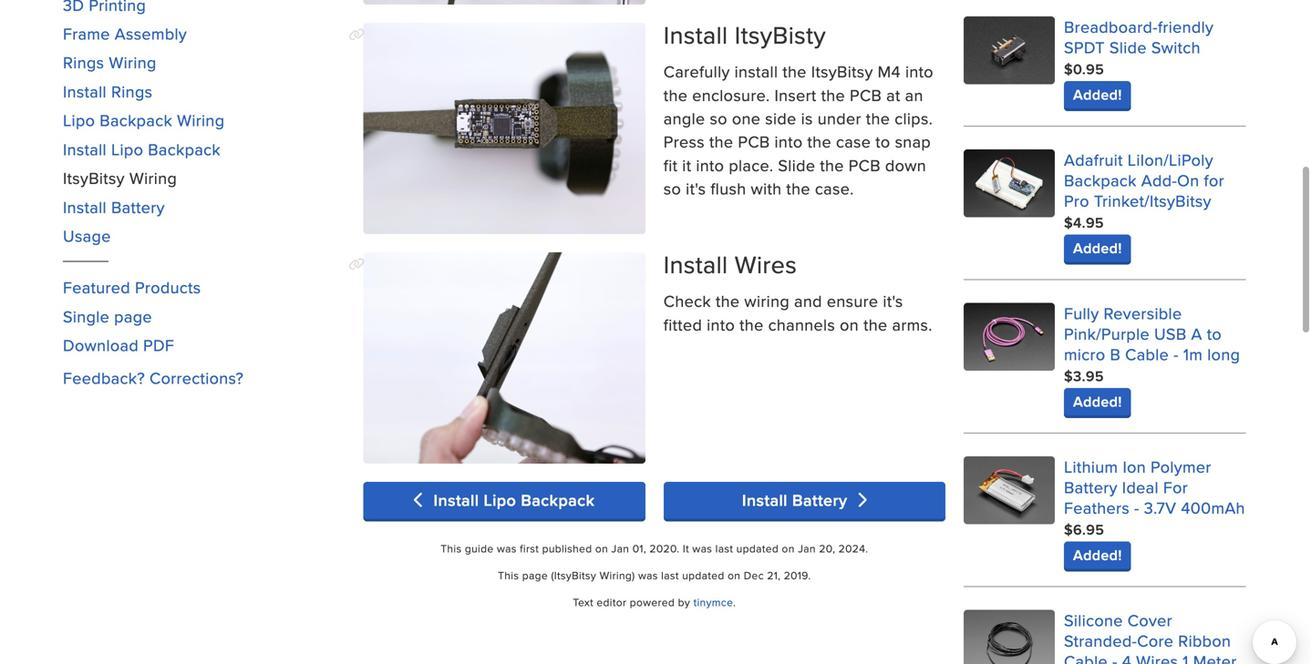 Task type: locate. For each thing, give the bounding box(es) containing it.
added! down $6.95
[[1074, 545, 1122, 566]]

added! link down $4.95
[[1064, 235, 1132, 262]]

lipo
[[63, 109, 95, 132], [111, 138, 143, 161], [484, 489, 516, 513]]

1 horizontal spatial was
[[638, 568, 658, 584]]

was left first
[[497, 541, 517, 557]]

itsybitsy up usage link on the left top of the page
[[63, 167, 125, 190]]

0 horizontal spatial page
[[114, 305, 152, 328]]

3.7v
[[1144, 496, 1177, 520]]

install lipo backpack link up guide
[[363, 483, 646, 519]]

case
[[836, 130, 871, 153]]

0 horizontal spatial lipo
[[63, 109, 95, 132]]

.
[[733, 595, 736, 611]]

to right case
[[876, 130, 891, 153]]

stranded-
[[1064, 630, 1138, 653]]

install battery link
[[63, 195, 165, 219], [664, 483, 946, 519]]

down
[[886, 154, 927, 177]]

- left 1m
[[1174, 343, 1179, 366]]

cable down silicone
[[1064, 650, 1108, 665]]

2 horizontal spatial battery
[[1064, 476, 1118, 499]]

0 horizontal spatial itsybitsy
[[63, 167, 125, 190]]

cable inside fully reversible pink/purple usb a to micro b cable - 1m long $3.95 added!
[[1126, 343, 1169, 366]]

install up carefully
[[664, 17, 728, 53]]

1 horizontal spatial cable
[[1126, 343, 1169, 366]]

last right it
[[716, 541, 734, 557]]

pro
[[1064, 189, 1090, 212]]

rings down frame
[[63, 51, 104, 74]]

0 horizontal spatial this
[[441, 541, 462, 557]]

install lipo backpack link
[[63, 138, 221, 161], [363, 483, 646, 519]]

snap
[[895, 130, 931, 153]]

the left wiring
[[716, 290, 740, 313]]

wires up wiring
[[735, 247, 797, 282]]

link image for install wires
[[349, 258, 365, 271]]

insert
[[775, 83, 817, 107]]

ideal
[[1123, 476, 1159, 499]]

last down "2020."
[[661, 568, 679, 584]]

this
[[441, 541, 462, 557], [498, 568, 519, 584]]

powered
[[630, 595, 675, 611]]

for
[[1204, 169, 1225, 192]]

on
[[840, 313, 859, 336], [596, 541, 608, 557], [782, 541, 795, 557], [728, 568, 741, 584]]

3 added! from the top
[[1074, 391, 1122, 413]]

1 vertical spatial page
[[522, 568, 548, 584]]

1 vertical spatial it's
[[883, 290, 904, 313]]

to right the a
[[1207, 322, 1222, 346]]

feedback? corrections? link
[[63, 367, 244, 390]]

link image for install itsybisty
[[349, 28, 365, 41]]

jan
[[612, 541, 630, 557], [798, 541, 816, 557]]

so down fit
[[664, 177, 681, 200]]

1 link image from the top
[[349, 28, 365, 41]]

install right chevron left icon at the bottom left of page
[[434, 489, 479, 513]]

silicone
[[1064, 609, 1124, 632]]

this left (itsybitsy
[[498, 568, 519, 584]]

frame assembly link
[[63, 22, 187, 45]]

it's down it
[[686, 177, 706, 200]]

text
[[573, 595, 594, 611]]

place.
[[729, 154, 774, 177]]

download
[[63, 334, 139, 357]]

2 added! from the top
[[1074, 237, 1122, 259]]

slide right 'spdt'
[[1110, 35, 1147, 59]]

install up 'check'
[[664, 247, 728, 282]]

1 vertical spatial last
[[661, 568, 679, 584]]

0 horizontal spatial so
[[664, 177, 681, 200]]

ribbon
[[1179, 630, 1232, 653]]

- inside fully reversible pink/purple usb a to micro b cable - 1m long $3.95 added!
[[1174, 343, 1179, 366]]

the down ensure
[[864, 313, 888, 336]]

install battery link down "itsybitsy wiring" link
[[63, 195, 165, 219]]

(itsybitsy
[[551, 568, 597, 584]]

0 vertical spatial page
[[114, 305, 152, 328]]

backpack down install rings link
[[100, 109, 172, 132]]

4
[[1123, 650, 1132, 665]]

1 vertical spatial install lipo backpack link
[[363, 483, 646, 519]]

- left 4
[[1113, 650, 1118, 665]]

1 horizontal spatial slide
[[1110, 35, 1147, 59]]

added! down $4.95
[[1074, 237, 1122, 259]]

2 jan from the left
[[798, 541, 816, 557]]

1 horizontal spatial install battery link
[[664, 483, 946, 519]]

added! link
[[1064, 81, 1132, 108], [1064, 235, 1132, 262], [1064, 388, 1132, 416], [1064, 542, 1132, 569]]

updated
[[737, 541, 779, 557], [682, 568, 725, 584]]

0 vertical spatial install lipo backpack link
[[63, 138, 221, 161]]

install
[[664, 17, 728, 53], [63, 80, 107, 103], [63, 138, 107, 161], [63, 195, 107, 219], [664, 247, 728, 282], [434, 489, 479, 513], [742, 489, 788, 513]]

1 vertical spatial this
[[498, 568, 519, 584]]

1 horizontal spatial this
[[498, 568, 519, 584]]

0 vertical spatial itsybitsy
[[812, 60, 873, 83]]

2 horizontal spatial -
[[1174, 343, 1179, 366]]

1 vertical spatial install battery link
[[664, 483, 946, 519]]

under
[[818, 107, 862, 130]]

slide inside breadboard-friendly spdt slide switch $0.95 added!
[[1110, 35, 1147, 59]]

0 horizontal spatial install battery link
[[63, 195, 165, 219]]

added! link down $0.95
[[1064, 81, 1132, 108]]

0 vertical spatial so
[[710, 107, 728, 130]]

jan left the 01,
[[612, 541, 630, 557]]

$6.95
[[1064, 519, 1105, 541]]

2 added! link from the top
[[1064, 235, 1132, 262]]

1
[[1183, 650, 1189, 665]]

$0.95
[[1064, 58, 1105, 80]]

0 vertical spatial wires
[[735, 247, 797, 282]]

updated up tinymce
[[682, 568, 725, 584]]

0 vertical spatial this
[[441, 541, 462, 557]]

silicone cover stranded-core ribbon cable - 4 wires 1 met link
[[1064, 609, 1237, 665]]

link image
[[349, 28, 365, 41], [349, 258, 365, 271]]

itsybitsy up under
[[812, 60, 873, 83]]

1 horizontal spatial so
[[710, 107, 728, 130]]

1m
[[1184, 343, 1203, 366]]

slide up with
[[778, 154, 816, 177]]

1 vertical spatial -
[[1135, 496, 1140, 520]]

- inside the lithium ion polymer battery ideal for feathers - 3.7v 400mah $6.95 added!
[[1135, 496, 1140, 520]]

added! link down $3.95
[[1064, 388, 1132, 416]]

breadboard-friendly spdt slide switch image
[[964, 16, 1055, 85]]

added! link for micro
[[1064, 388, 1132, 416]]

1 vertical spatial wires
[[1137, 650, 1179, 665]]

0 vertical spatial last
[[716, 541, 734, 557]]

the right with
[[787, 177, 811, 200]]

battery inside the lithium ion polymer battery ideal for feathers - 3.7v 400mah $6.95 added!
[[1064, 476, 1118, 499]]

this left guide
[[441, 541, 462, 557]]

added! inside fully reversible pink/purple usb a to micro b cable - 1m long $3.95 added!
[[1074, 391, 1122, 413]]

chevron right image
[[852, 493, 867, 509]]

0 horizontal spatial wires
[[735, 247, 797, 282]]

1 vertical spatial link image
[[349, 258, 365, 271]]

added! link for added!
[[1064, 81, 1132, 108]]

1 horizontal spatial last
[[716, 541, 734, 557]]

0 horizontal spatial cable
[[1064, 650, 1108, 665]]

0 horizontal spatial slide
[[778, 154, 816, 177]]

lipo up "itsybitsy wiring" link
[[111, 138, 143, 161]]

0 vertical spatial cable
[[1126, 343, 1169, 366]]

backpack up $4.95
[[1064, 169, 1137, 192]]

added! link for pro
[[1064, 235, 1132, 262]]

added! down $0.95
[[1074, 84, 1122, 105]]

0 horizontal spatial jan
[[612, 541, 630, 557]]

install up usage link on the left top of the page
[[63, 195, 107, 219]]

added! inside the lithium ion polymer battery ideal for feathers - 3.7v 400mah $6.95 added!
[[1074, 545, 1122, 566]]

0 vertical spatial to
[[876, 130, 891, 153]]

2 horizontal spatial lipo
[[484, 489, 516, 513]]

20,
[[819, 541, 836, 557]]

3 added! link from the top
[[1064, 388, 1132, 416]]

install inside install itsybisty carefully install the itsybitsy m4 into the enclosure. insert the pcb at an angle so one side is under the clips. press the pcb into the case to snap fit it into place. slide the pcb down so it's flush with the case.
[[664, 17, 728, 53]]

silicone cover stranded-core ribbon cable - 4 wires 1 met
[[1064, 609, 1237, 665]]

b
[[1110, 343, 1121, 366]]

1 horizontal spatial page
[[522, 568, 548, 584]]

battery left chevron right image
[[792, 489, 848, 513]]

1 horizontal spatial jan
[[798, 541, 816, 557]]

1 vertical spatial cable
[[1064, 650, 1108, 665]]

battery up $6.95
[[1064, 476, 1118, 499]]

it's inside install wires check the wiring and ensure it's fitted into the channels on the arms.
[[883, 290, 904, 313]]

0 horizontal spatial updated
[[682, 568, 725, 584]]

reversible
[[1104, 302, 1182, 325]]

on up wiring) in the bottom left of the page
[[596, 541, 608, 557]]

0 horizontal spatial last
[[661, 568, 679, 584]]

fully reversible pink/purple usb a to micro b cable image
[[964, 303, 1055, 371]]

added! link down $6.95
[[1064, 542, 1132, 569]]

0 horizontal spatial it's
[[686, 177, 706, 200]]

1 horizontal spatial updated
[[737, 541, 779, 557]]

0 vertical spatial it's
[[686, 177, 706, 200]]

cable inside silicone cover stranded-core ribbon cable - 4 wires 1 met
[[1064, 650, 1108, 665]]

corrections?
[[150, 367, 244, 390]]

the down is at the top of the page
[[808, 130, 832, 153]]

-
[[1174, 343, 1179, 366], [1135, 496, 1140, 520], [1113, 650, 1118, 665]]

1 vertical spatial to
[[1207, 322, 1222, 346]]

install battery link up 20, at the bottom right
[[664, 483, 946, 519]]

spdt
[[1064, 35, 1105, 59]]

m4
[[878, 60, 901, 83]]

wiring
[[109, 51, 157, 74], [177, 109, 225, 132], [129, 167, 177, 190]]

the down at
[[866, 107, 890, 130]]

fully reversible pink/purple usb a to micro b cable - 1m long link
[[1064, 302, 1241, 366]]

guide pages element
[[63, 0, 345, 257]]

on down ensure
[[840, 313, 859, 336]]

install inside install wires check the wiring and ensure it's fitted into the channels on the arms.
[[664, 247, 728, 282]]

1 horizontal spatial -
[[1135, 496, 1140, 520]]

1 vertical spatial slide
[[778, 154, 816, 177]]

to inside fully reversible pink/purple usb a to micro b cable - 1m long $3.95 added!
[[1207, 322, 1222, 346]]

rings
[[63, 51, 104, 74], [111, 80, 153, 103]]

0 vertical spatial install battery link
[[63, 195, 165, 219]]

1 added! from the top
[[1074, 84, 1122, 105]]

1 added! link from the top
[[1064, 81, 1132, 108]]

pcb up place.
[[738, 130, 770, 153]]

added! down $3.95
[[1074, 391, 1122, 413]]

1 vertical spatial itsybitsy
[[63, 167, 125, 190]]

2 link image from the top
[[349, 258, 365, 271]]

to
[[876, 130, 891, 153], [1207, 322, 1222, 346]]

0 horizontal spatial battery
[[111, 195, 165, 219]]

was right it
[[693, 541, 713, 557]]

feedback?
[[63, 367, 145, 390]]

install lipo backpack
[[429, 489, 595, 513]]

editor
[[597, 595, 627, 611]]

on up 2019.
[[782, 541, 795, 557]]

added!
[[1074, 84, 1122, 105], [1074, 237, 1122, 259], [1074, 391, 1122, 413], [1074, 545, 1122, 566]]

0 vertical spatial updated
[[737, 541, 779, 557]]

updated up dec
[[737, 541, 779, 557]]

tinymce
[[694, 595, 733, 611]]

add-
[[1142, 169, 1178, 192]]

jan left 20, at the bottom right
[[798, 541, 816, 557]]

usage
[[63, 224, 111, 248]]

it's up arms.
[[883, 290, 904, 313]]

wiring
[[745, 290, 790, 313]]

install itsybisty carefully install the itsybitsy m4 into the enclosure. insert the pcb at an angle so one side is under the clips. press the pcb into the case to snap fit it into place. slide the pcb down so it's flush with the case.
[[664, 17, 934, 200]]

0 horizontal spatial install lipo backpack link
[[63, 138, 221, 161]]

breadboard-friendly spdt slide switch $0.95 added!
[[1064, 15, 1214, 105]]

0 vertical spatial link image
[[349, 28, 365, 41]]

0 vertical spatial slide
[[1110, 35, 1147, 59]]

lithium ion polymer battery ideal for feathers - 3.7v 400mah link
[[1064, 455, 1246, 520]]

2 vertical spatial -
[[1113, 650, 1118, 665]]

breadboard-
[[1064, 15, 1158, 38]]

slide inside install itsybisty carefully install the itsybitsy m4 into the enclosure. insert the pcb at an angle so one side is under the clips. press the pcb into the case to snap fit it into place. slide the pcb down so it's flush with the case.
[[778, 154, 816, 177]]

cable right b
[[1126, 343, 1169, 366]]

so
[[710, 107, 728, 130], [664, 177, 681, 200]]

page down first
[[522, 568, 548, 584]]

battery down "itsybitsy wiring" link
[[111, 195, 165, 219]]

1 horizontal spatial itsybitsy
[[812, 60, 873, 83]]

side
[[766, 107, 797, 130]]

1 horizontal spatial rings
[[111, 80, 153, 103]]

- left 3.7v in the bottom of the page
[[1135, 496, 1140, 520]]

ensure
[[827, 290, 879, 313]]

adafruit liion/lipoly backpack soldered onto a pro trinket, plugged into a solderless breadboard. image
[[964, 149, 1055, 218]]

0 horizontal spatial -
[[1113, 650, 1118, 665]]

trinket/itsybitsy
[[1094, 189, 1212, 212]]

install up 21,
[[742, 489, 788, 513]]

into right fitted
[[707, 313, 735, 336]]

on left dec
[[728, 568, 741, 584]]

was up powered
[[638, 568, 658, 584]]

into
[[906, 60, 934, 83], [775, 130, 803, 153], [696, 154, 725, 177], [707, 313, 735, 336]]

lipo up guide
[[484, 489, 516, 513]]

lipo down install rings link
[[63, 109, 95, 132]]

0 horizontal spatial rings
[[63, 51, 104, 74]]

1 vertical spatial lipo
[[111, 138, 143, 161]]

2 vertical spatial wiring
[[129, 167, 177, 190]]

press
[[664, 130, 705, 153]]

this guide was first published on jan 01, 2020. it was last updated on jan 20, 2024.
[[441, 541, 869, 557]]

slide
[[1110, 35, 1147, 59], [778, 154, 816, 177]]

liion/lipoly
[[1128, 148, 1214, 171]]

install
[[735, 60, 778, 83]]

1 horizontal spatial wires
[[1137, 650, 1179, 665]]

rings wiring link
[[63, 51, 157, 74]]

1 horizontal spatial install lipo backpack link
[[363, 483, 646, 519]]

1 horizontal spatial it's
[[883, 290, 904, 313]]

dec
[[744, 568, 764, 584]]

the down wiring
[[740, 313, 764, 336]]

rings up lipo backpack wiring link
[[111, 80, 153, 103]]

backpack up published
[[521, 489, 595, 513]]

4 added! link from the top
[[1064, 542, 1132, 569]]

page down the featured products link
[[114, 305, 152, 328]]

1 horizontal spatial battery
[[792, 489, 848, 513]]

install inside install battery "link"
[[742, 489, 788, 513]]

into inside install wires check the wiring and ensure it's fitted into the channels on the arms.
[[707, 313, 735, 336]]

itsybitsy inside install itsybisty carefully install the itsybitsy m4 into the enclosure. insert the pcb at an angle so one side is under the clips. press the pcb into the case to snap fit it into place. slide the pcb down so it's flush with the case.
[[812, 60, 873, 83]]

guide
[[465, 541, 494, 557]]

4 added! from the top
[[1074, 545, 1122, 566]]

1 horizontal spatial to
[[1207, 322, 1222, 346]]

a
[[1192, 322, 1203, 346]]

so down enclosure.
[[710, 107, 728, 130]]

install lipo backpack link down lipo backpack wiring link
[[63, 138, 221, 161]]

wires left 1
[[1137, 650, 1179, 665]]

0 vertical spatial rings
[[63, 51, 104, 74]]

0 vertical spatial -
[[1174, 343, 1179, 366]]

0 horizontal spatial to
[[876, 130, 891, 153]]



Task type: describe. For each thing, give the bounding box(es) containing it.
case.
[[815, 177, 854, 200]]

2024.
[[839, 541, 869, 557]]

1 vertical spatial so
[[664, 177, 681, 200]]

featured products link
[[63, 276, 201, 299]]

guide navigation element
[[63, 0, 345, 367]]

1 horizontal spatial lipo
[[111, 138, 143, 161]]

fit
[[664, 154, 678, 177]]

cover
[[1128, 609, 1173, 632]]

a coiled silicone cover stranded-core ribbon cable - 4 wires 1 meter long image
[[964, 610, 1055, 665]]

switch
[[1152, 35, 1201, 59]]

this for this page (itsybitsy wiring) was last updated on dec 21, 2019.
[[498, 568, 519, 584]]

led_pixels_itsy wire channel.jpg image
[[363, 253, 646, 464]]

fully reversible pink/purple usb a to micro b cable - 1m long $3.95 added!
[[1064, 302, 1241, 413]]

fully
[[1064, 302, 1100, 325]]

chevron left image
[[414, 493, 429, 509]]

tinymce link
[[694, 595, 733, 611]]

text editor powered by tinymce .
[[573, 595, 736, 611]]

pcb left at
[[850, 83, 882, 107]]

$3.95
[[1064, 366, 1104, 387]]

feedback? corrections?
[[63, 367, 244, 390]]

arms.
[[892, 313, 933, 336]]

lithium ion polymer battery ideal for feathers - 3.7v 400mah $6.95 added!
[[1064, 455, 1246, 566]]

1 jan from the left
[[612, 541, 630, 557]]

- inside silicone cover stranded-core ribbon cable - 4 wires 1 met
[[1113, 650, 1118, 665]]

clips.
[[895, 107, 933, 130]]

single page link
[[63, 305, 152, 328]]

added! link for feathers
[[1064, 542, 1132, 569]]

1 vertical spatial updated
[[682, 568, 725, 584]]

assembly
[[115, 22, 187, 45]]

an
[[905, 83, 924, 107]]

itsybisty
[[735, 17, 826, 53]]

lithium
[[1064, 455, 1119, 479]]

install battery link inside guide pages element
[[63, 195, 165, 219]]

01,
[[633, 541, 647, 557]]

backpack down lipo backpack wiring link
[[148, 138, 221, 161]]

wiring)
[[600, 568, 635, 584]]

frame assembly rings wiring install rings lipo backpack wiring install lipo backpack itsybitsy wiring install battery usage
[[63, 22, 225, 248]]

pdf
[[143, 334, 174, 357]]

2019.
[[784, 568, 811, 584]]

lipo backpack wiring link
[[63, 109, 225, 132]]

1 vertical spatial rings
[[111, 80, 153, 103]]

adafruit liion/lipoly backpack add-on for pro trinket/itsybitsy link
[[1064, 148, 1225, 212]]

one
[[732, 107, 761, 130]]

pcb down case
[[849, 154, 881, 177]]

angle
[[664, 107, 706, 130]]

guide resources element
[[63, 267, 345, 367]]

into up an
[[906, 60, 934, 83]]

frame
[[63, 22, 110, 45]]

adafruit
[[1064, 148, 1124, 171]]

install rings link
[[63, 80, 153, 103]]

the up case.
[[820, 154, 844, 177]]

carefully
[[664, 60, 730, 83]]

the up insert
[[783, 60, 807, 83]]

it
[[683, 541, 690, 557]]

enclosure.
[[692, 83, 770, 107]]

1 vertical spatial wiring
[[177, 109, 225, 132]]

with
[[751, 177, 782, 200]]

first
[[520, 541, 539, 557]]

friendly
[[1158, 15, 1214, 38]]

for
[[1164, 476, 1189, 499]]

this for this guide was first published on jan 01, 2020. it was last updated on jan 20, 2024.
[[441, 541, 462, 557]]

battery inside "link"
[[792, 489, 848, 513]]

long
[[1208, 343, 1241, 366]]

check
[[664, 290, 711, 313]]

0 horizontal spatial was
[[497, 541, 517, 557]]

page content region
[[349, 0, 946, 464]]

2020.
[[650, 541, 680, 557]]

on
[[1178, 169, 1200, 192]]

0 vertical spatial lipo
[[63, 109, 95, 132]]

breadboard-friendly spdt slide switch link
[[1064, 15, 1214, 59]]

itsybitsy wiring link
[[63, 167, 177, 190]]

adafruit liion/lipoly backpack add-on for pro trinket/itsybitsy $4.95 added!
[[1064, 148, 1225, 259]]

wires inside install wires check the wiring and ensure it's fitted into the channels on the arms.
[[735, 247, 797, 282]]

at
[[887, 83, 901, 107]]

into down side
[[775, 130, 803, 153]]

battery inside frame assembly rings wiring install rings lipo backpack wiring install lipo backpack itsybitsy wiring install battery usage
[[111, 195, 165, 219]]

usb
[[1155, 322, 1187, 346]]

install inside install lipo backpack link
[[434, 489, 479, 513]]

2 vertical spatial lipo
[[484, 489, 516, 513]]

featured products single page download pdf
[[63, 276, 201, 357]]

products
[[135, 276, 201, 299]]

into right it
[[696, 154, 725, 177]]

install up "itsybitsy wiring" link
[[63, 138, 107, 161]]

backpack inside adafruit liion/lipoly backpack add-on for pro trinket/itsybitsy $4.95 added!
[[1064, 169, 1137, 192]]

ion
[[1123, 455, 1147, 479]]

21,
[[767, 568, 781, 584]]

polymer
[[1151, 455, 1212, 479]]

install battery
[[742, 489, 852, 513]]

the up under
[[821, 83, 846, 107]]

the up angle at the top right
[[664, 83, 688, 107]]

single
[[63, 305, 110, 328]]

to inside install itsybisty carefully install the itsybitsy m4 into the enclosure. insert the pcb at an angle so one side is under the clips. press the pcb into the case to snap fit it into place. slide the pcb down so it's flush with the case.
[[876, 130, 891, 153]]

itsybitsy inside frame assembly rings wiring install rings lipo backpack wiring install lipo backpack itsybitsy wiring install battery usage
[[63, 167, 125, 190]]

by
[[678, 595, 691, 611]]

usage link
[[63, 224, 111, 248]]

added! inside adafruit liion/lipoly backpack add-on for pro trinket/itsybitsy $4.95 added!
[[1074, 237, 1122, 259]]

2 horizontal spatial was
[[693, 541, 713, 557]]

it's inside install itsybisty carefully install the itsybitsy m4 into the enclosure. insert the pcb at an angle so one side is under the clips. press the pcb into the case to snap fit it into place. slide the pcb down so it's flush with the case.
[[686, 177, 706, 200]]

led_pixels_itsy arm installed.jpg image
[[363, 23, 646, 235]]

is
[[801, 107, 813, 130]]

install down rings wiring link
[[63, 80, 107, 103]]

featured
[[63, 276, 130, 299]]

core
[[1138, 630, 1174, 653]]

added! inside breadboard-friendly spdt slide switch $0.95 added!
[[1074, 84, 1122, 105]]

the down one
[[710, 130, 734, 153]]

slim lithium ion polymer battery 3.7v 400mah with jst 2-ph connector and short cable image
[[964, 457, 1055, 525]]

wires inside silicone cover stranded-core ribbon cable - 4 wires 1 met
[[1137, 650, 1179, 665]]

page inside featured products single page download pdf
[[114, 305, 152, 328]]

on inside install wires check the wiring and ensure it's fitted into the channels on the arms.
[[840, 313, 859, 336]]

0 vertical spatial wiring
[[109, 51, 157, 74]]



Task type: vqa. For each thing, say whether or not it's contained in the screenshot.


